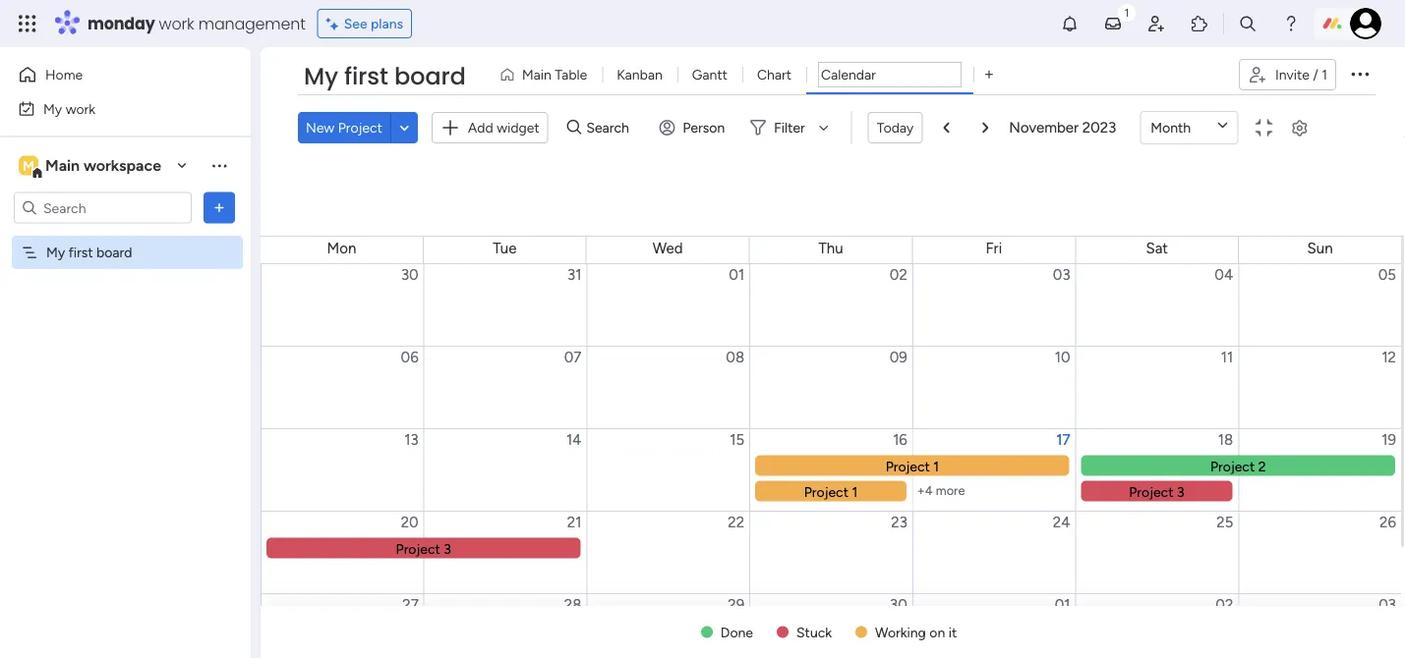 Task type: locate. For each thing, give the bounding box(es) containing it.
0 horizontal spatial first
[[69, 244, 93, 261]]

1 horizontal spatial main
[[522, 66, 552, 83]]

workspace selection element
[[19, 154, 164, 179]]

gantt
[[692, 66, 728, 83]]

list arrow image down add view image
[[983, 122, 989, 134]]

first inside my first board list box
[[69, 244, 93, 261]]

0 vertical spatial first
[[344, 60, 388, 93]]

notifications image
[[1060, 14, 1080, 33]]

board down search in workspace field
[[96, 244, 132, 261]]

my first board down plans
[[304, 60, 466, 93]]

angle down image
[[400, 120, 409, 135]]

invite / 1 button
[[1239, 59, 1337, 90]]

1 vertical spatial board
[[96, 244, 132, 261]]

see plans button
[[317, 9, 412, 38]]

0 horizontal spatial main
[[45, 156, 80, 175]]

john smith image
[[1350, 8, 1382, 39]]

1 horizontal spatial board
[[394, 60, 466, 93]]

more
[[936, 483, 965, 498]]

inbox image
[[1103, 14, 1123, 33]]

0 vertical spatial work
[[159, 12, 194, 34]]

+4 more
[[917, 483, 965, 498]]

kanban
[[617, 66, 663, 83]]

Search field
[[582, 114, 641, 142]]

work inside my work button
[[66, 100, 96, 117]]

board up angle down icon
[[394, 60, 466, 93]]

my up new
[[304, 60, 338, 93]]

Search in workspace field
[[41, 197, 164, 219]]

0 horizontal spatial list arrow image
[[943, 122, 949, 134]]

None field
[[818, 62, 962, 88]]

main
[[522, 66, 552, 83], [45, 156, 80, 175]]

1 vertical spatial my first board
[[46, 244, 132, 261]]

on
[[930, 625, 945, 641]]

1 horizontal spatial work
[[159, 12, 194, 34]]

0 vertical spatial my
[[304, 60, 338, 93]]

1 vertical spatial work
[[66, 100, 96, 117]]

working
[[875, 625, 926, 641]]

1 list arrow image from the left
[[943, 122, 949, 134]]

1 vertical spatial first
[[69, 244, 93, 261]]

1 vertical spatial my
[[43, 100, 62, 117]]

0 horizontal spatial work
[[66, 100, 96, 117]]

main left table at top
[[522, 66, 552, 83]]

person button
[[651, 112, 737, 144]]

november 2023
[[1009, 119, 1117, 136]]

workspace options image
[[209, 156, 229, 175]]

gantt button
[[677, 59, 742, 90]]

+4
[[917, 483, 933, 498]]

add
[[468, 119, 493, 136]]

my
[[304, 60, 338, 93], [43, 100, 62, 117], [46, 244, 65, 261]]

sat
[[1146, 240, 1168, 258]]

see plans
[[344, 15, 403, 32]]

2023
[[1083, 119, 1117, 136]]

my inside my first board field
[[304, 60, 338, 93]]

2 vertical spatial my
[[46, 244, 65, 261]]

my down home
[[43, 100, 62, 117]]

1 vertical spatial main
[[45, 156, 80, 175]]

home button
[[12, 59, 211, 90]]

my first board list box
[[0, 232, 251, 535]]

arrow down image
[[812, 116, 836, 140]]

stuck
[[797, 625, 832, 641]]

first
[[344, 60, 388, 93], [69, 244, 93, 261]]

month
[[1151, 119, 1191, 136]]

kanban button
[[602, 59, 677, 90]]

0 vertical spatial my first board
[[304, 60, 466, 93]]

chart button
[[742, 59, 806, 90]]

m
[[23, 157, 34, 174]]

2 list arrow image from the left
[[983, 122, 989, 134]]

1 horizontal spatial list arrow image
[[983, 122, 989, 134]]

my first board inside list box
[[46, 244, 132, 261]]

plans
[[371, 15, 403, 32]]

board
[[394, 60, 466, 93], [96, 244, 132, 261]]

search everything image
[[1238, 14, 1258, 33]]

main right workspace icon
[[45, 156, 80, 175]]

0 vertical spatial main
[[522, 66, 552, 83]]

list arrow image
[[943, 122, 949, 134], [983, 122, 989, 134]]

first up project
[[344, 60, 388, 93]]

wed
[[653, 240, 683, 258]]

list arrow image right today
[[943, 122, 949, 134]]

my work button
[[12, 93, 211, 124]]

1
[[1322, 66, 1328, 83]]

my down search in workspace field
[[46, 244, 65, 261]]

option
[[0, 235, 251, 239]]

0 vertical spatial board
[[394, 60, 466, 93]]

first down search in workspace field
[[69, 244, 93, 261]]

1 horizontal spatial my first board
[[304, 60, 466, 93]]

0 horizontal spatial my first board
[[46, 244, 132, 261]]

work
[[159, 12, 194, 34], [66, 100, 96, 117]]

today button
[[868, 112, 923, 144]]

0 horizontal spatial board
[[96, 244, 132, 261]]

chart
[[757, 66, 792, 83]]

main inside "button"
[[522, 66, 552, 83]]

1 horizontal spatial first
[[344, 60, 388, 93]]

main inside workspace selection element
[[45, 156, 80, 175]]

work down home
[[66, 100, 96, 117]]

work right monday
[[159, 12, 194, 34]]

my first board
[[304, 60, 466, 93], [46, 244, 132, 261]]

work for my
[[66, 100, 96, 117]]

my first board down search in workspace field
[[46, 244, 132, 261]]

monday
[[88, 12, 155, 34]]

first inside my first board field
[[344, 60, 388, 93]]



Task type: vqa. For each thing, say whether or not it's contained in the screenshot.
Add View icon
yes



Task type: describe. For each thing, give the bounding box(es) containing it.
my inside my first board list box
[[46, 244, 65, 261]]

My first board field
[[299, 60, 471, 93]]

add widget button
[[432, 112, 548, 143]]

filter
[[774, 119, 805, 136]]

person
[[683, 119, 725, 136]]

main workspace
[[45, 156, 161, 175]]

invite
[[1276, 66, 1310, 83]]

my inside my work button
[[43, 100, 62, 117]]

my work
[[43, 100, 96, 117]]

main table
[[522, 66, 587, 83]]

/
[[1313, 66, 1319, 83]]

widget
[[497, 119, 540, 136]]

main for main workspace
[[45, 156, 80, 175]]

home
[[45, 66, 83, 83]]

v2 search image
[[567, 117, 582, 139]]

filter button
[[743, 112, 836, 144]]

working on it
[[875, 625, 957, 641]]

options image
[[1348, 62, 1372, 85]]

monday work management
[[88, 12, 306, 34]]

fri
[[986, 240, 1002, 258]]

board inside list box
[[96, 244, 132, 261]]

invite members image
[[1147, 14, 1166, 33]]

options image
[[209, 198, 229, 218]]

table
[[555, 66, 587, 83]]

workspace
[[84, 156, 161, 175]]

see
[[344, 15, 367, 32]]

work for monday
[[159, 12, 194, 34]]

today
[[877, 119, 914, 136]]

help image
[[1281, 14, 1301, 33]]

project
[[338, 119, 382, 136]]

mon
[[327, 240, 356, 258]]

+4 more link
[[917, 483, 1075, 498]]

select product image
[[18, 14, 37, 33]]

thu
[[819, 240, 843, 258]]

board inside field
[[394, 60, 466, 93]]

new project
[[306, 119, 382, 136]]

apps image
[[1190, 14, 1210, 33]]

add widget
[[468, 119, 540, 136]]

management
[[198, 12, 306, 34]]

new
[[306, 119, 335, 136]]

it
[[949, 625, 957, 641]]

tue
[[493, 240, 517, 258]]

done
[[721, 625, 753, 641]]

1 image
[[1118, 1, 1136, 23]]

november
[[1009, 119, 1079, 136]]

workspace image
[[19, 155, 38, 177]]

invite / 1
[[1276, 66, 1328, 83]]

sun
[[1308, 240, 1333, 258]]

main table button
[[492, 59, 602, 90]]

add view image
[[985, 68, 993, 82]]

my first board inside field
[[304, 60, 466, 93]]

main for main table
[[522, 66, 552, 83]]

new project button
[[298, 112, 390, 144]]



